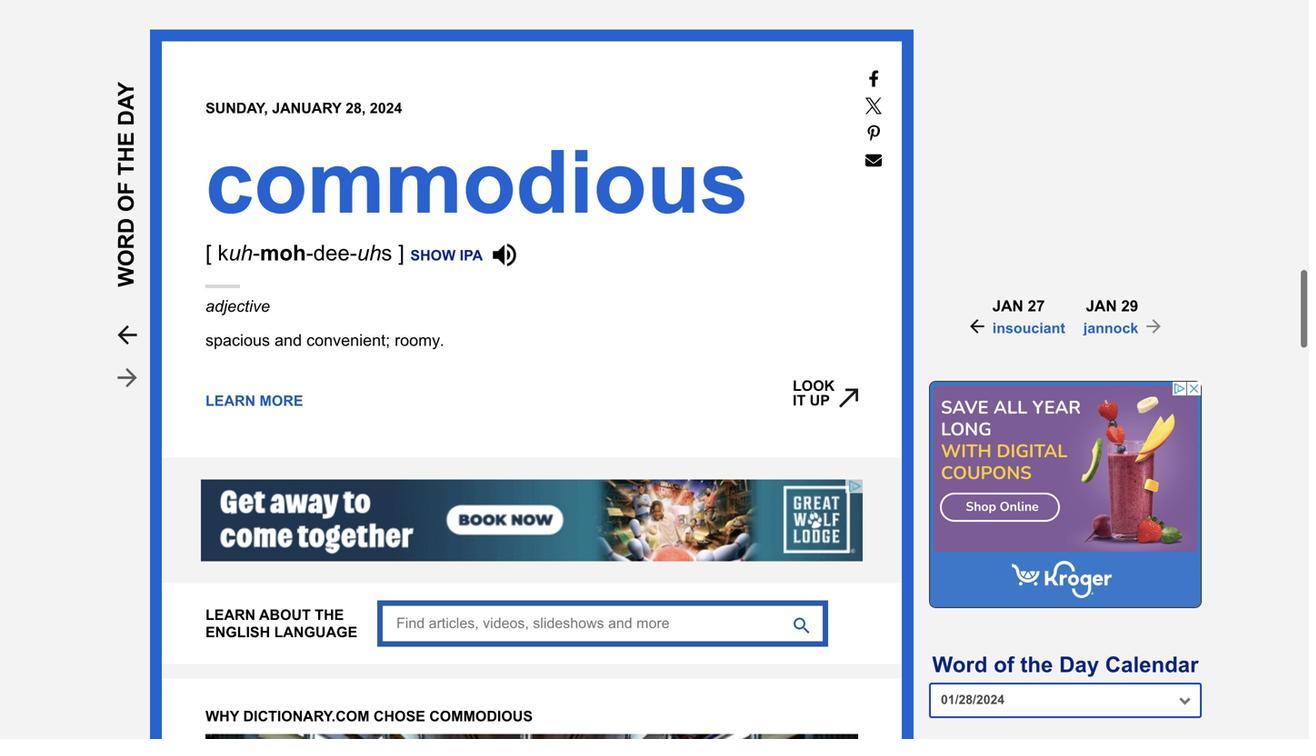 Task type: locate. For each thing, give the bounding box(es) containing it.
1 horizontal spatial word
[[932, 653, 988, 677]]

1 horizontal spatial of
[[994, 653, 1014, 677]]

1 vertical spatial of
[[994, 653, 1014, 677]]

english
[[205, 653, 270, 670]]

2 jan from the left
[[1086, 297, 1117, 315]]

0 horizontal spatial of
[[114, 211, 138, 241]]

advertisement element for calendar
[[929, 381, 1202, 608]]

1 vertical spatial word
[[932, 653, 988, 677]]

the inside the learn about the english language
[[315, 636, 344, 652]]

word
[[114, 241, 138, 316], [932, 653, 988, 677]]

1 jan from the left
[[993, 297, 1024, 315]]

the for learn about the english language
[[315, 636, 344, 652]]

0 horizontal spatial the
[[114, 161, 138, 205]]

jan
[[993, 297, 1024, 315], [1086, 297, 1117, 315]]

uh
[[229, 270, 253, 294]]

it
[[793, 421, 806, 438]]

word for word of the day calendar
[[932, 653, 988, 677]]

jan 27 insouciant
[[993, 297, 1065, 336]]

jan inside jan 29 jannock
[[1086, 297, 1117, 315]]

the for word of the day calendar
[[1021, 653, 1053, 677]]

about
[[259, 636, 311, 652]]

the
[[114, 161, 138, 205], [315, 636, 344, 652], [1021, 653, 1053, 677]]

language
[[274, 653, 357, 670]]

1 vertical spatial the
[[315, 636, 344, 652]]

of down the day
[[114, 211, 138, 241]]

day
[[1059, 653, 1099, 677]]

of
[[114, 211, 138, 241], [994, 653, 1014, 677]]

jan left 27
[[993, 297, 1024, 315]]

None text field
[[929, 683, 1202, 718]]

1 horizontal spatial advertisement element
[[929, 381, 1202, 608]]

[ k uh
[[205, 270, 253, 294]]

advertisement element
[[929, 381, 1202, 608], [201, 509, 863, 591]]

0 vertical spatial of
[[114, 211, 138, 241]]

word of the day calendar
[[932, 653, 1199, 677]]

0 horizontal spatial jan
[[993, 297, 1024, 315]]

jan for jan 29
[[1086, 297, 1117, 315]]

look it up link
[[793, 407, 858, 438]]

29
[[1121, 297, 1139, 315]]

1 horizontal spatial jan
[[1086, 297, 1117, 315]]

jan for jan 27
[[993, 297, 1024, 315]]

0 horizontal spatial word
[[114, 241, 138, 316]]

2 horizontal spatial the
[[1021, 653, 1053, 677]]

1 horizontal spatial the
[[315, 636, 344, 652]]

word for word
[[114, 241, 138, 316]]

of left day
[[994, 653, 1014, 677]]

2 vertical spatial the
[[1021, 653, 1053, 677]]

jan inside jan 27 insouciant
[[993, 297, 1024, 315]]

None search field
[[377, 630, 828, 676]]

jan up jannock
[[1086, 297, 1117, 315]]

Find articles, videos, slideshows and more text field
[[377, 630, 828, 676]]

0 vertical spatial word
[[114, 241, 138, 316]]

0 horizontal spatial advertisement element
[[201, 509, 863, 591]]



Task type: vqa. For each thing, say whether or not it's contained in the screenshot.
'on'
no



Task type: describe. For each thing, give the bounding box(es) containing it.
commodious
[[205, 163, 749, 261]]

adjective
[[205, 326, 270, 344]]

look
[[793, 407, 835, 423]]

advertisement element for language
[[201, 509, 863, 591]]

calendar
[[1105, 653, 1199, 677]]

0 vertical spatial the
[[114, 161, 138, 205]]

jannock
[[1084, 320, 1139, 336]]

k
[[218, 270, 229, 294]]

[
[[205, 270, 212, 294]]

day
[[114, 111, 138, 161]]

of the
[[114, 161, 138, 241]]

learn about the english language
[[205, 636, 357, 670]]

learn
[[205, 636, 256, 652]]

jan 29 jannock
[[1084, 297, 1139, 336]]

up
[[810, 421, 830, 438]]

look it up
[[793, 407, 835, 438]]

insouciant
[[993, 320, 1065, 336]]

27
[[1028, 297, 1045, 315]]



